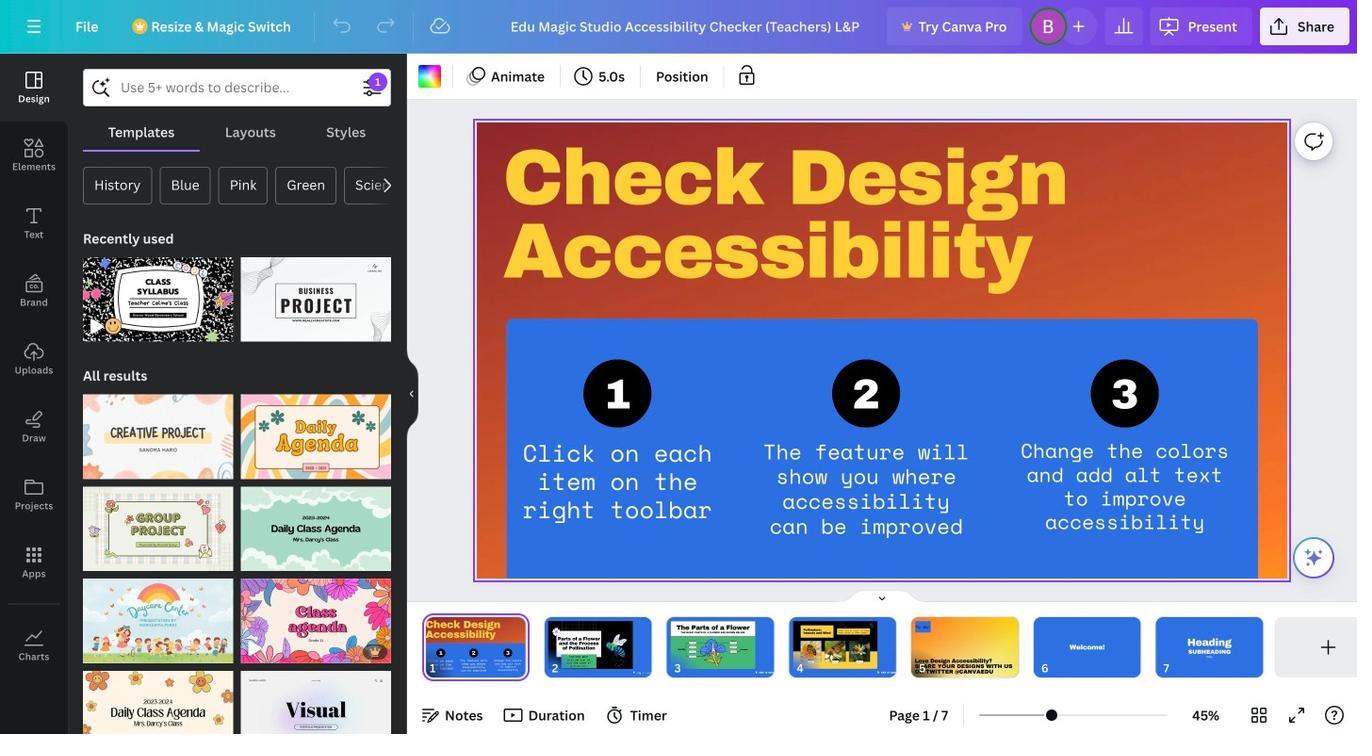 Task type: describe. For each thing, give the bounding box(es) containing it.
colorful scrapbook nostalgia class syllabus blank education presentation group
[[83, 246, 233, 342]]

Design title text field
[[496, 8, 880, 45]]

side panel tab list
[[0, 54, 68, 680]]

Use 5+ words to describe... search field
[[121, 70, 354, 106]]

blue green colorful daycare center presentation group
[[83, 568, 233, 664]]

green colorful cute aesthetic group project presentation group
[[83, 476, 233, 572]]

Zoom button
[[1176, 701, 1237, 731]]

colorful watercolor creative project presentation group
[[83, 384, 233, 479]]

multicolor clouds daily class agenda template group
[[241, 476, 391, 572]]

orange and yellow retro flower power daily class agenda template group
[[83, 660, 233, 735]]



Task type: locate. For each thing, give the bounding box(es) containing it.
orange groovy retro daily agenda presentation group
[[241, 384, 391, 479]]

gradient minimal portfolio proposal presentation group
[[241, 660, 391, 735]]

canva assistant image
[[1303, 547, 1326, 570]]

page 1 image
[[422, 618, 530, 678]]

no colour image
[[419, 65, 441, 88]]

Page title text field
[[444, 659, 452, 678]]

main menu bar
[[0, 0, 1358, 54]]

hide image
[[406, 349, 419, 439]]

hide pages image
[[837, 589, 928, 604]]

colorful floral illustrative class agenda presentation group
[[241, 568, 391, 664]]

grey minimalist business project presentation group
[[241, 246, 391, 342]]



Task type: vqa. For each thing, say whether or not it's contained in the screenshot.
"#b2edef" image
no



